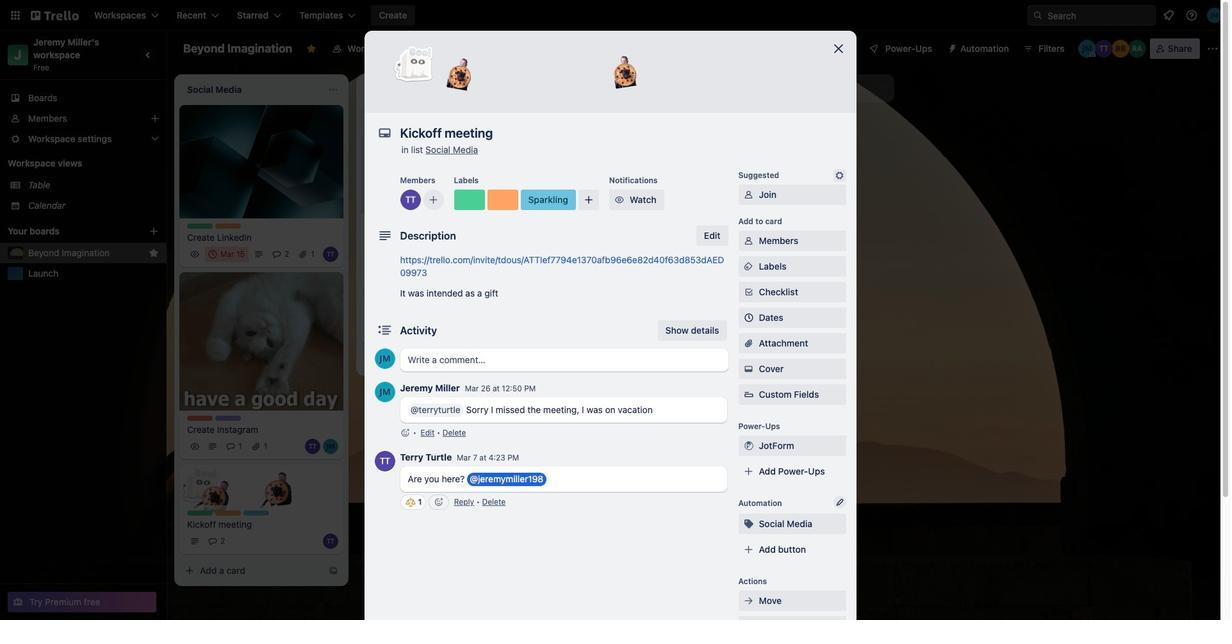 Task type: vqa. For each thing, say whether or not it's contained in the screenshot.
"send"
no



Task type: locate. For each thing, give the bounding box(es) containing it.
terry turtle (terryturtle) image
[[1095, 40, 1113, 58], [305, 439, 321, 455], [375, 451, 395, 472], [323, 534, 338, 549]]

jeremy miller (jeremymiller198) image
[[375, 349, 395, 369], [375, 382, 395, 403]]

0 horizontal spatial color: sky, title: "sparkling" element
[[244, 511, 269, 516]]

0 horizontal spatial terry turtle (terryturtle) image
[[323, 247, 338, 262]]

color: green, title: none image right add board image
[[187, 224, 213, 229]]

2 vertical spatial terry turtle (terryturtle) image
[[469, 270, 485, 285]]

0 horizontal spatial color: orange, title: none image
[[215, 224, 241, 229]]

pete ghost image
[[394, 44, 435, 85]]

0 vertical spatial color: orange, title: none image
[[488, 190, 518, 210]]

1 vertical spatial color: sky, title: "sparkling" element
[[244, 511, 269, 516]]

jeremy miller (jeremymiller198) image
[[1208, 8, 1223, 23], [1079, 40, 1097, 58], [487, 270, 503, 285], [323, 439, 338, 455]]

1 vertical spatial color: green, title: none image
[[187, 224, 213, 229]]

https://media3.giphy.com/media/uzbc1merae75kv3oqd/100w.gif?cid=ad960664cgd8q560jl16i4tqsq6qk30rgh2t6st4j6ihzo35&ep=v1_stickers_search&rid=100w.gif&ct=s image
[[610, 42, 657, 89], [447, 47, 494, 94]]

color: green, title: none image
[[454, 190, 485, 210], [187, 224, 213, 229]]

0 vertical spatial terry turtle (terryturtle) image
[[400, 190, 421, 210]]

color: sky, title: "sparkling" element
[[521, 190, 576, 210], [244, 511, 269, 516]]

close dialog image
[[831, 41, 846, 56]]

1 horizontal spatial terry turtle (terryturtle) image
[[400, 190, 421, 210]]

0 horizontal spatial color: green, title: none image
[[187, 224, 213, 229]]

None text field
[[394, 122, 817, 145]]

1 horizontal spatial https://media3.giphy.com/media/uzbc1merae75kv3oqd/100w.gif?cid=ad960664cgd8q560jl16i4tqsq6qk30rgh2t6st4j6ihzo35&ep=v1_stickers_search&rid=100w.gif&ct=s image
[[610, 42, 657, 89]]

color: green, title: none image
[[187, 511, 213, 516]]

1 vertical spatial jeremy miller (jeremymiller198) image
[[375, 382, 395, 403]]

back to home image
[[31, 5, 79, 26]]

https://media3.giphy.com/media/uzbc1merae75kv3oqd/100w.gif?cid=ad960664cgd8q560jl16i4tqsq6qk30rgh2t6st4j6ihzo35&ep=v1_stickers_search&rid=100w.gif&ct=s image down primary element
[[610, 42, 657, 89]]

None checkbox
[[387, 234, 454, 249], [205, 247, 249, 262], [387, 234, 454, 249], [205, 247, 249, 262]]

1 vertical spatial color: orange, title: none image
[[215, 224, 241, 229]]

add reaction image
[[429, 495, 449, 510]]

add reaction image
[[400, 427, 411, 440]]

1 vertical spatial terry turtle (terryturtle) image
[[323, 247, 338, 262]]

add members to card image
[[429, 194, 439, 206]]

1 horizontal spatial color: green, title: none image
[[454, 190, 485, 210]]

sm image
[[613, 194, 626, 206], [743, 235, 755, 247], [743, 260, 755, 273], [743, 518, 755, 531], [743, 595, 755, 608]]

add board image
[[149, 226, 159, 237]]

color: green, title: none image right add members to card 'icon'
[[454, 190, 485, 210]]

sm image
[[943, 38, 961, 56], [834, 169, 846, 182], [743, 188, 755, 201], [743, 363, 755, 376], [743, 440, 755, 453]]

0 vertical spatial color: green, title: none image
[[454, 190, 485, 210]]

terry turtle (terryturtle) image
[[400, 190, 421, 210], [323, 247, 338, 262], [469, 270, 485, 285]]

https://media3.giphy.com/media/uzbc1merae75kv3oqd/100w.gif?cid=ad960664cgd8q560jl16i4tqsq6qk30rgh2t6st4j6ihzo35&ep=v1_stickers_search&rid=100w.gif&ct=s image right pete ghost image
[[447, 47, 494, 94]]

1 horizontal spatial color: sky, title: "sparkling" element
[[521, 190, 576, 210]]

color: orange, title: none image
[[488, 190, 518, 210], [215, 224, 241, 229]]

0 vertical spatial jeremy miller (jeremymiller198) image
[[375, 349, 395, 369]]

search image
[[1033, 10, 1044, 21]]



Task type: describe. For each thing, give the bounding box(es) containing it.
0 horizontal spatial https://media3.giphy.com/media/uzbc1merae75kv3oqd/100w.gif?cid=ad960664cgd8q560jl16i4tqsq6qk30rgh2t6st4j6ihzo35&ep=v1_stickers_search&rid=100w.gif&ct=s image
[[447, 47, 494, 94]]

ruby anderson (rubyanderson7) image
[[505, 270, 521, 285]]

create from template… image
[[328, 566, 338, 576]]

create from template… image
[[692, 317, 703, 327]]

show menu image
[[1207, 42, 1220, 55]]

starred icon image
[[149, 248, 159, 258]]

open information menu image
[[1186, 9, 1199, 22]]

color: purple, title: none image
[[215, 416, 241, 421]]

color: orange, title: none image
[[215, 511, 241, 516]]

Search field
[[1044, 6, 1156, 24]]

0 notifications image
[[1162, 8, 1177, 23]]

2 jeremy miller (jeremymiller198) image from the top
[[375, 382, 395, 403]]

1 horizontal spatial color: orange, title: none image
[[488, 190, 518, 210]]

your boards with 2 items element
[[8, 224, 129, 239]]

Write a comment text field
[[400, 349, 729, 372]]

0 vertical spatial color: sky, title: "sparkling" element
[[521, 190, 576, 210]]

1 jeremy miller (jeremymiller198) image from the top
[[375, 349, 395, 369]]

star or unstar board image
[[307, 44, 317, 54]]

primary element
[[0, 0, 1231, 31]]

Board name text field
[[177, 38, 299, 59]]

ruby anderson (rubyanderson7) image
[[1129, 40, 1147, 58]]

2 horizontal spatial terry turtle (terryturtle) image
[[469, 270, 485, 285]]

bob builder (bobbuilder40) image
[[1112, 40, 1130, 58]]

color: red, title: none image
[[187, 416, 213, 421]]



